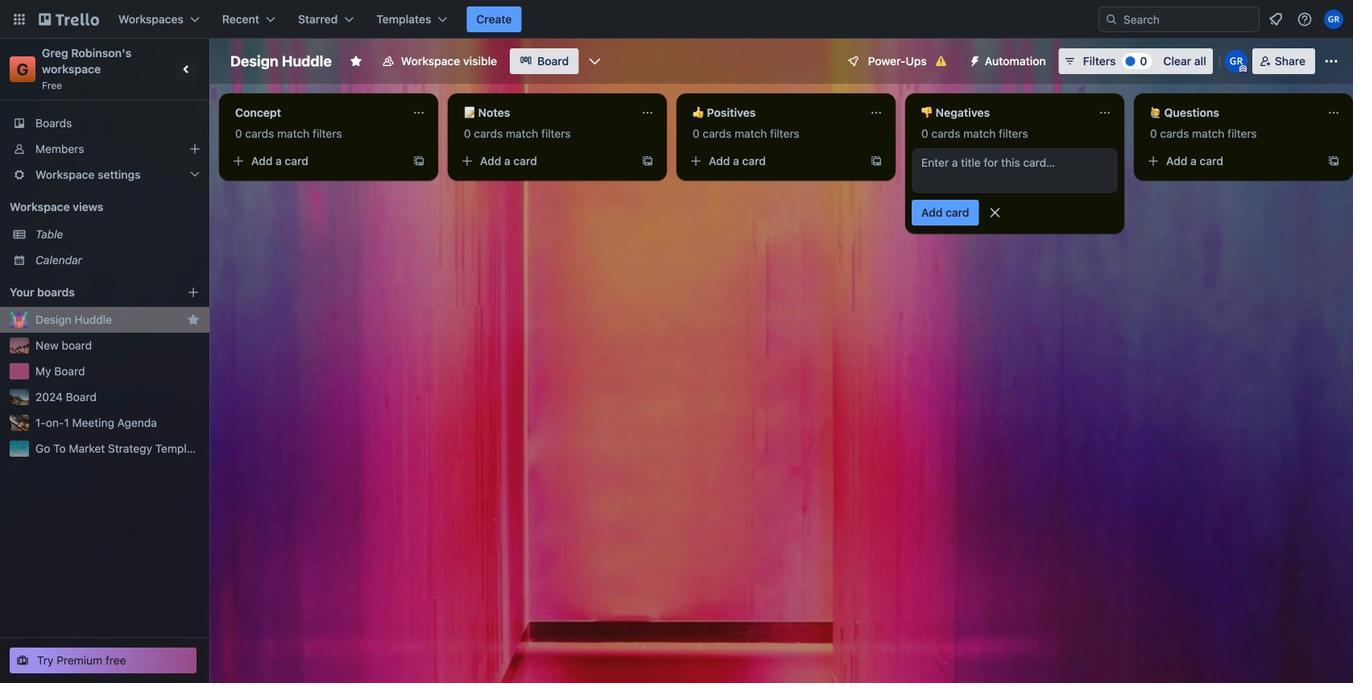 Task type: vqa. For each thing, say whether or not it's contained in the screenshot.
the iLyas Farawe, CTO @ Techbarn icon
no



Task type: locate. For each thing, give the bounding box(es) containing it.
open information menu image
[[1297, 11, 1313, 27]]

sm image
[[962, 48, 985, 71]]

search image
[[1105, 13, 1118, 26]]

primary element
[[0, 0, 1353, 39]]

Board name text field
[[222, 48, 340, 74]]

2 create from template… image from the left
[[641, 155, 654, 168]]

create from template… image
[[412, 155, 425, 168], [641, 155, 654, 168]]

create from template… image
[[870, 155, 883, 168], [1327, 155, 1340, 168]]

starred icon image
[[187, 313, 200, 326]]

0 notifications image
[[1266, 10, 1285, 29]]

1 horizontal spatial create from template… image
[[641, 155, 654, 168]]

0 horizontal spatial create from template… image
[[870, 155, 883, 168]]

1 horizontal spatial create from template… image
[[1327, 155, 1340, 168]]

0 horizontal spatial create from template… image
[[412, 155, 425, 168]]

add board image
[[187, 286, 200, 299]]

Enter a title for this card… text field
[[912, 148, 1118, 193]]

None text field
[[454, 100, 635, 126], [683, 100, 863, 126], [912, 100, 1092, 126], [1140, 100, 1321, 126], [454, 100, 635, 126], [683, 100, 863, 126], [912, 100, 1092, 126], [1140, 100, 1321, 126]]

None text field
[[226, 100, 406, 126]]

your boards with 6 items element
[[10, 283, 163, 302]]



Task type: describe. For each thing, give the bounding box(es) containing it.
workspace navigation collapse icon image
[[176, 58, 198, 81]]

Search field
[[1118, 8, 1259, 31]]

greg robinson (gregrobinson96) image
[[1225, 50, 1247, 72]]

cancel image
[[987, 205, 1003, 221]]

1 create from template… image from the left
[[412, 155, 425, 168]]

greg robinson (gregrobinson96) image
[[1324, 10, 1343, 29]]

back to home image
[[39, 6, 99, 32]]

2 create from template… image from the left
[[1327, 155, 1340, 168]]

star or unstar board image
[[349, 55, 362, 68]]

customize views image
[[587, 53, 603, 69]]

1 create from template… image from the left
[[870, 155, 883, 168]]

show menu image
[[1323, 53, 1339, 69]]

this member is an admin of this board. image
[[1239, 65, 1247, 72]]



